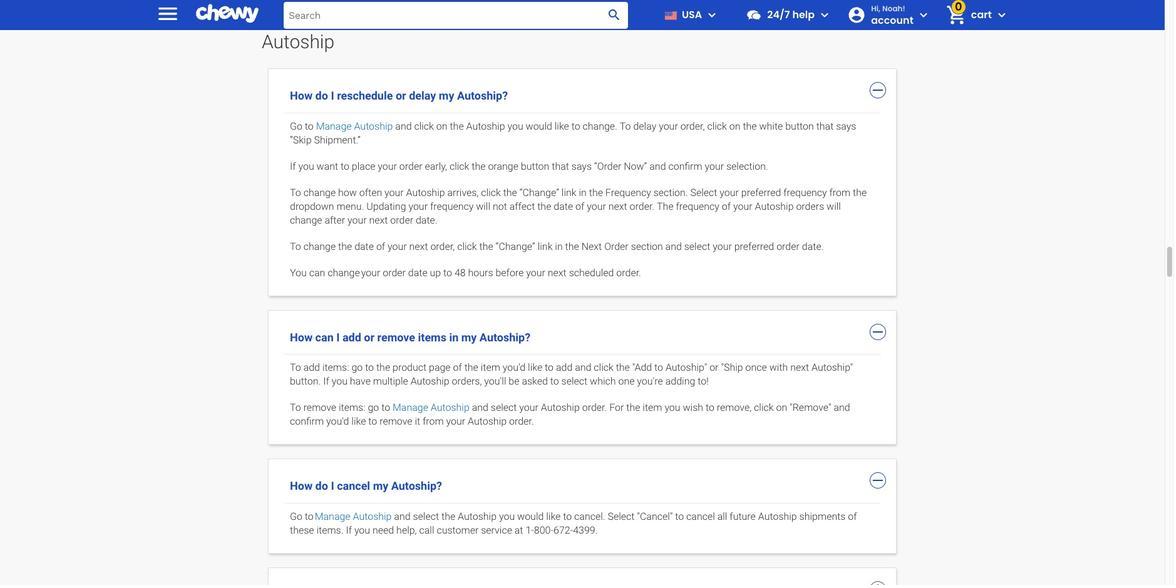 Task type: vqa. For each thing, say whether or not it's contained in the screenshot.
THE & within the SEIZURE & EPILEPSY link
no



Task type: describe. For each thing, give the bounding box(es) containing it.
you'd inside and select your autoship order. for the item you wish to remove, click on "remove" and confirm you'd like to remove it from your autoship order.
[[326, 416, 349, 428]]

2 vertical spatial autoship?
[[391, 480, 442, 493]]

cart
[[972, 8, 993, 22]]

remove inside and select your autoship order. for the item you wish to remove, click on "remove" and confirm you'd like to remove it from your autoship order.
[[380, 416, 413, 428]]

multiple
[[373, 376, 408, 388]]

your right elect in the right top of the page
[[713, 240, 732, 252]]

48
[[455, 267, 466, 279]]

be
[[509, 376, 520, 388]]

items.
[[317, 525, 344, 537]]

go to
[[290, 120, 314, 132]]

"cancel
[[637, 511, 670, 523]]

manage autoship link for and
[[315, 510, 392, 524]]

dropdown
[[290, 200, 334, 212]]

your right before
[[527, 267, 546, 279]]

how
[[338, 186, 357, 198]]

menu.
[[337, 200, 364, 212]]

at
[[515, 525, 524, 537]]

1 vertical spatial button
[[521, 160, 550, 172]]

to up the 672-
[[563, 511, 572, 523]]

change.
[[583, 120, 618, 132]]

the frequency
[[590, 186, 652, 198]]

to left the change.
[[572, 120, 581, 132]]

you
[[290, 267, 307, 279]]

your down 'asked'
[[520, 402, 539, 414]]

your down "change" link in the frequency section
[[587, 200, 606, 212]]

like up the 800- at the left bottom of the page
[[547, 511, 561, 523]]

you inside and select your autoship order. for the item you wish to remove, click on "remove" and confirm you'd like to remove it from your autoship order.
[[665, 402, 681, 414]]

cancel.
[[575, 511, 606, 523]]

of inside " to cancel all future autoship shipments of these items. if you need help, call customer service at 1-800-672-4399.
[[849, 511, 858, 523]]

menu image inside usa "dropdown button"
[[705, 8, 720, 23]]

you left want
[[299, 160, 314, 172]]

0 horizontal spatial says
[[572, 160, 592, 172]]

date of your next order,
[[355, 240, 455, 252]]

i for reschedule
[[331, 89, 334, 102]]

order for early,
[[400, 160, 423, 172]]

672-
[[554, 525, 573, 537]]

select inside to add items: go to the product page of the item you'd like to add and click the "add to autoship" or "ship once with next autoship" button. if you have multiple autoship orders, you'll be asked to select which one you're adding to!
[[562, 376, 588, 388]]

1 will from the left
[[476, 200, 491, 212]]

will inside orders will change after your next order date.
[[827, 200, 842, 212]]

lick
[[455, 160, 470, 172]]

for
[[610, 402, 624, 414]]

remove,
[[717, 402, 752, 414]]

to down multiple
[[382, 402, 390, 414]]

that inside white button that says "skip shipment."
[[817, 120, 834, 132]]

button inside white button that says "skip shipment."
[[786, 120, 814, 132]]

reschedule
[[337, 89, 393, 102]]

to right up
[[444, 267, 452, 279]]

to for to delay your order,
[[620, 120, 631, 132]]

it
[[415, 416, 421, 428]]

of down selection.
[[722, 200, 731, 212]]

you'd inside to add items: go to the product page of the item you'd like to add and click the "add to autoship" or "ship once with next autoship" button. if you have multiple autoship orders, you'll be asked to select which one you're adding to!
[[503, 362, 526, 374]]

24/7
[[768, 8, 791, 22]]

to for to add items: go to the product page of the item you'd like to add and click the "add to autoship" or "ship once with next autoship" button. if you have multiple autoship orders, you'll be asked to select which one you're adding to!
[[290, 362, 301, 374]]

of down "change" link in the frequency section
[[576, 200, 585, 212]]

go to manage autoship and
[[290, 511, 413, 523]]

date.
[[416, 214, 438, 226]]

updating
[[367, 200, 406, 212]]

before
[[496, 267, 524, 279]]

once
[[746, 362, 768, 374]]

"remove"
[[790, 402, 832, 414]]

order. down next order
[[617, 267, 642, 279]]

your up change your order
[[388, 240, 407, 252]]

1 vertical spatial select
[[413, 511, 439, 523]]

of up change your order
[[377, 240, 385, 252]]

1 vertical spatial autoship?
[[480, 331, 531, 344]]

"change" link in the next order section and s
[[496, 240, 690, 252]]

" order now " and confirm your selection.
[[595, 160, 769, 172]]

24/7 help
[[768, 8, 815, 22]]

your up '. select'
[[705, 160, 724, 172]]

your down preferred
[[734, 200, 753, 212]]

how do i cancel my autoship?
[[290, 480, 442, 493]]

white
[[760, 120, 783, 132]]

autoship inside " to cancel all future autoship shipments of these items. if you need help, call customer service at 1-800-672-4399.
[[759, 511, 798, 523]]

hours
[[468, 267, 494, 279]]

date up change your order
[[355, 240, 374, 252]]

usa button
[[660, 0, 720, 30]]

noah!
[[883, 3, 906, 14]]

says inside white button that says "skip shipment."
[[837, 120, 857, 132]]

click up selection.
[[708, 120, 727, 132]]

"change" for "change" link in the next order section and s
[[496, 240, 536, 252]]

1 vertical spatial delay
[[634, 120, 657, 132]]

frequency for from
[[784, 186, 828, 198]]

preferred
[[742, 186, 782, 198]]

updating your frequency will not affect the date of your next order.
[[367, 200, 655, 212]]

1 vertical spatial my
[[462, 331, 477, 344]]

1 vertical spatial section
[[631, 240, 663, 252]]

to remove items: go to manage autoship
[[290, 402, 470, 414]]

to delay your order,
[[620, 120, 705, 132]]

of inside to add items: go to the product page of the item you'd like to add and click the "add to autoship" or "ship once with next autoship" button. if you have multiple autoship orders, you'll be asked to select which one you're adding to!
[[453, 362, 462, 374]]

1 click on the from the left
[[414, 120, 464, 132]]

date down orders
[[803, 240, 822, 252]]

to up "skip
[[305, 120, 314, 132]]

your up " order now " and confirm your selection.
[[659, 120, 678, 132]]

0 horizontal spatial add
[[304, 362, 320, 374]]

selection.
[[727, 160, 769, 172]]

now
[[624, 160, 645, 172]]

next inside to add items: go to the product page of the item you'd like to add and click the "add to autoship" or "ship once with next autoship" button. if you have multiple autoship orders, you'll be asked to select which one you're adding to!
[[791, 362, 810, 374]]

your up updating
[[385, 186, 404, 198]]

Product search field
[[284, 2, 629, 29]]

one
[[619, 376, 635, 388]]

you inside to add items: go to the product page of the item you'd like to add and click the "add to autoship" or "ship once with next autoship" button. if you have multiple autoship orders, you'll be asked to select which one you're adding to!
[[332, 376, 348, 388]]

date left up
[[408, 267, 428, 279]]

chewy home image
[[196, 0, 259, 27]]

1 vertical spatial would
[[518, 511, 544, 523]]

1 horizontal spatial .
[[822, 240, 824, 252]]

can for how
[[316, 331, 334, 344]]

shipments
[[800, 511, 846, 523]]

to change
[[290, 186, 336, 198]]

your right place
[[378, 160, 397, 172]]

date down that says
[[554, 200, 573, 212]]

1 vertical spatial order,
[[431, 240, 455, 252]]

click down how do i reschedule or delay my autoship?
[[414, 120, 434, 132]]

change inside orders will change after your next order date.
[[290, 214, 322, 226]]

orders,
[[452, 376, 482, 388]]

to up 'asked'
[[545, 362, 554, 374]]

to up these in the left of the page
[[305, 511, 314, 523]]

you're
[[637, 376, 663, 388]]

to down to remove items: go to manage autoship
[[369, 416, 377, 428]]

in for the
[[555, 240, 563, 252]]

your right it
[[447, 416, 466, 428]]

link for the
[[538, 240, 553, 252]]

,
[[477, 186, 479, 198]]

and select your autoship order. for the item you wish to remove, click on "remove" and confirm you'd like to remove it from your autoship order.
[[290, 402, 851, 428]]

your inside your preferred frequency from the dropdown menu.
[[720, 186, 739, 198]]

to right 'asked'
[[551, 376, 559, 388]]

you up service at left
[[499, 511, 515, 523]]

after
[[325, 214, 345, 226]]

i for add
[[337, 331, 340, 344]]

0 horizontal spatial on
[[437, 120, 448, 132]]

your inside orders will change after your next order date.
[[348, 214, 367, 226]]

2 vertical spatial manage
[[315, 511, 351, 523]]

next order
[[582, 240, 629, 252]]

0 horizontal spatial cancel
[[337, 480, 370, 493]]

1 vertical spatial remove
[[304, 402, 337, 414]]

Search text field
[[284, 2, 629, 29]]

elect
[[690, 240, 711, 252]]

toship
[[418, 186, 445, 198]]

often
[[360, 186, 382, 198]]

do for cancel
[[316, 480, 328, 493]]

usa
[[682, 8, 703, 22]]

1-
[[526, 525, 534, 537]]

to down button.
[[290, 402, 301, 414]]

0 horizontal spatial my
[[373, 480, 389, 493]]

asked
[[522, 376, 548, 388]]

click inside and select your autoship order. for the item you wish to remove, click on "remove" and confirm you'd like to remove it from your autoship order.
[[755, 402, 774, 414]]

if inside to add items: go to the product page of the item you'd like to add and click the "add to autoship" or "ship once with next autoship" button. if you have multiple autoship orders, you'll be asked to select which one you're adding to!
[[323, 376, 329, 388]]

early,
[[425, 160, 447, 172]]

would inside 'how do i reschedule or delay my autoship?' element
[[526, 120, 553, 132]]

orange
[[488, 160, 519, 172]]

0 horizontal spatial that
[[552, 160, 570, 172]]

0 horizontal spatial .
[[686, 186, 688, 198]]

0 vertical spatial section
[[654, 186, 686, 198]]

1 vertical spatial select
[[608, 511, 635, 523]]

shipment."
[[314, 134, 361, 146]]

how can i add or remove items in my autoship? element
[[284, 354, 882, 435]]

all
[[718, 511, 728, 523]]

and left s
[[666, 240, 682, 252]]

hi, noah! account
[[872, 3, 914, 28]]

click the
[[458, 240, 494, 252]]

next left scheduled at the top
[[548, 267, 567, 279]]

if you want to place your order early, c lick the orange button
[[290, 160, 550, 172]]

you'll
[[485, 376, 507, 388]]

click right ,
[[481, 186, 501, 198]]

how do i reschedule or delay my autoship? element
[[284, 112, 882, 286]]

0 vertical spatial delay
[[409, 89, 436, 102]]

items image
[[946, 4, 968, 26]]

cancel inside " to cancel all future autoship shipments of these items. if you need help, call customer service at 1-800-672-4399.
[[687, 511, 715, 523]]

account menu image
[[917, 8, 932, 23]]

adding
[[666, 376, 696, 388]]

if inside 'how do i reschedule or delay my autoship?' element
[[290, 160, 296, 172]]

help,
[[397, 525, 417, 537]]

800-
[[534, 525, 554, 537]]

arrives
[[448, 186, 477, 198]]

click up you can change your order date up to 48 hours before your next scheduled order.
[[458, 240, 477, 252]]



Task type: locate. For each thing, give the bounding box(es) containing it.
0 horizontal spatial if
[[290, 160, 296, 172]]

from
[[830, 186, 851, 198], [423, 416, 444, 428]]

order,
[[681, 120, 705, 132], [431, 240, 455, 252]]

add up have
[[343, 331, 361, 344]]

manage autoship link up the items.
[[315, 510, 392, 524]]

change for to change the
[[304, 240, 336, 252]]

0 vertical spatial how
[[290, 89, 313, 102]]

0 vertical spatial .
[[686, 186, 688, 198]]

0 vertical spatial confirm
[[669, 160, 703, 172]]

in down orders will change after your next order date.
[[555, 240, 563, 252]]

items
[[418, 331, 447, 344]]

to inside " to cancel all future autoship shipments of these items. if you need help, call customer service at 1-800-672-4399.
[[676, 511, 684, 523]]

1 horizontal spatial button
[[786, 120, 814, 132]]

manage inside 'how do i reschedule or delay my autoship?' element
[[316, 120, 352, 132]]

you up orange
[[508, 120, 524, 132]]

menu image
[[155, 1, 180, 26], [705, 8, 720, 23]]

1 do from the top
[[316, 89, 328, 102]]

1 horizontal spatial or
[[396, 89, 406, 102]]

select right the cancel.
[[608, 511, 635, 523]]

2 vertical spatial how
[[290, 480, 313, 493]]

to for to change
[[290, 186, 301, 198]]

24/7 help link
[[741, 0, 815, 30]]

go for go to
[[290, 120, 303, 132]]

that says
[[552, 160, 592, 172]]

0 vertical spatial select
[[562, 376, 588, 388]]

1 horizontal spatial frequency
[[676, 200, 720, 212]]

the inside your preferred frequency from the dropdown menu.
[[854, 186, 867, 198]]

affect
[[510, 200, 535, 212]]

1 horizontal spatial order,
[[681, 120, 705, 132]]

how up button.
[[290, 331, 313, 344]]

click right remove,
[[755, 402, 774, 414]]

your down the menu.
[[348, 214, 367, 226]]

white button that says "skip shipment."
[[290, 120, 857, 146]]

2 horizontal spatial if
[[346, 525, 352, 537]]

2 vertical spatial in
[[450, 331, 459, 344]]

1 horizontal spatial if
[[323, 376, 329, 388]]

go inside 'how do i reschedule or delay my autoship?' element
[[290, 120, 303, 132]]

0 horizontal spatial autoship"
[[666, 362, 708, 374]]

autoship"
[[666, 362, 708, 374], [812, 362, 854, 374]]

and right "
[[650, 160, 666, 172]]

how for how can i add or remove items in my autoship?
[[290, 331, 313, 344]]

your down au
[[409, 200, 428, 212]]

remove
[[378, 331, 415, 344], [304, 402, 337, 414], [380, 416, 413, 428]]

0 horizontal spatial in
[[450, 331, 459, 344]]

1 vertical spatial link
[[538, 240, 553, 252]]

link down orders will change after your next order date.
[[538, 240, 553, 252]]

manage up shipment." at the top of page
[[316, 120, 352, 132]]

or for remove
[[364, 331, 375, 344]]

next down the frequency
[[609, 200, 628, 212]]

manage inside how can i add or remove items in my autoship? "element"
[[393, 402, 429, 414]]

on inside and select your autoship order. for the item you wish to remove, click on "remove" and confirm you'd like to remove it from your autoship order.
[[777, 402, 788, 414]]

items: inside to add items: go to the product page of the item you'd like to add and click the "add to autoship" or "ship once with next autoship" button. if you have multiple autoship orders, you'll be asked to select which one you're adding to!
[[323, 362, 349, 374]]

from inside and select your autoship order. for the item you wish to remove, click on "remove" and confirm you'd like to remove it from your autoship order.
[[423, 416, 444, 428]]

in up orders will change after your next order date.
[[579, 186, 587, 198]]

to up you're
[[655, 362, 664, 374]]

. up the frequency of your
[[686, 186, 688, 198]]

1 vertical spatial .
[[822, 240, 824, 252]]

0 vertical spatial order,
[[681, 120, 705, 132]]

c
[[450, 160, 455, 172]]

confirm inside and select your autoship order. for the item you wish to remove, click on "remove" and confirm you'd like to remove it from your autoship order.
[[290, 416, 324, 428]]

1 vertical spatial says
[[572, 160, 592, 172]]

2 will from the left
[[827, 200, 842, 212]]

go inside to add items: go to the product page of the item you'd like to add and click the "add to autoship" or "ship once with next autoship" button. if you have multiple autoship orders, you'll be asked to select which one you're adding to!
[[352, 362, 363, 374]]

frequency inside your preferred frequency from the dropdown menu.
[[784, 186, 828, 198]]

0 vertical spatial that
[[817, 120, 834, 132]]

1 horizontal spatial select
[[691, 186, 718, 198]]

0 horizontal spatial from
[[423, 416, 444, 428]]

would up 1-
[[518, 511, 544, 523]]

2 horizontal spatial or
[[710, 362, 719, 374]]

next down updating
[[369, 214, 388, 226]]

change your order
[[328, 267, 406, 279]]

to inside to add items: go to the product page of the item you'd like to add and click the "add to autoship" or "ship once with next autoship" button. if you have multiple autoship orders, you'll be asked to select which one you're adding to!
[[290, 362, 301, 374]]

to!
[[698, 376, 709, 388]]

do left reschedule
[[316, 89, 328, 102]]

place
[[352, 160, 376, 172]]

0 vertical spatial go
[[352, 362, 363, 374]]

you would like to
[[508, 120, 581, 132]]

and up the help,
[[394, 511, 411, 523]]

next inside orders will change after your next order date.
[[369, 214, 388, 226]]

menu image left chewy home image
[[155, 1, 180, 26]]

if down go to manage autoship and
[[346, 525, 352, 537]]

1 vertical spatial i
[[337, 331, 340, 344]]

add up and select your autoship order. for the item you wish to remove, click on "remove" and confirm you'd like to remove it from your autoship order.
[[556, 362, 573, 374]]

or right reschedule
[[396, 89, 406, 102]]

button right white at the right top
[[786, 120, 814, 132]]

1 horizontal spatial menu image
[[705, 8, 720, 23]]

1 go from the top
[[290, 120, 303, 132]]

not
[[493, 200, 507, 212]]

your preferred order date .
[[713, 240, 824, 252]]

click on the
[[414, 120, 464, 132], [708, 120, 757, 132]]

items: down have
[[339, 402, 366, 414]]

autoship inside to add items: go to the product page of the item you'd like to add and click the "add to autoship" or "ship once with next autoship" button. if you have multiple autoship orders, you'll be asked to select which one you're adding to!
[[411, 376, 450, 388]]

to up dropdown
[[290, 186, 301, 198]]

to up have
[[365, 362, 374, 374]]

0 vertical spatial items:
[[323, 362, 349, 374]]

1 horizontal spatial manage autoship link
[[393, 401, 470, 415]]

items: for remove
[[339, 402, 366, 414]]

1 vertical spatial that
[[552, 160, 570, 172]]

order, up up
[[431, 240, 455, 252]]

item inside to add items: go to the product page of the item you'd like to add and click the "add to autoship" or "ship once with next autoship" button. if you have multiple autoship orders, you'll be asked to select which one you're adding to!
[[481, 362, 501, 374]]

i
[[331, 89, 334, 102], [337, 331, 340, 344], [331, 480, 334, 493]]

cart link
[[942, 0, 993, 30]]

or
[[396, 89, 406, 102], [364, 331, 375, 344], [710, 362, 719, 374]]

0 horizontal spatial will
[[476, 200, 491, 212]]

2 vertical spatial or
[[710, 362, 719, 374]]

1 horizontal spatial that
[[817, 120, 834, 132]]

0 vertical spatial if
[[290, 160, 296, 172]]

2 horizontal spatial my
[[462, 331, 477, 344]]

manage
[[316, 120, 352, 132], [393, 402, 429, 414], [315, 511, 351, 523]]

. down orders
[[822, 240, 824, 252]]

go up "skip
[[290, 120, 303, 132]]

1 horizontal spatial select
[[562, 376, 588, 388]]

click
[[414, 120, 434, 132], [708, 120, 727, 132], [481, 186, 501, 198], [458, 240, 477, 252], [594, 362, 614, 374], [755, 402, 774, 414]]

2 click on the from the left
[[708, 120, 757, 132]]

3 how from the top
[[290, 480, 313, 493]]

order. left the
[[630, 200, 655, 212]]

1 vertical spatial confirm
[[290, 416, 324, 428]]

1 horizontal spatial my
[[439, 89, 455, 102]]

1 vertical spatial item
[[643, 402, 663, 414]]

to right want
[[341, 160, 350, 172]]

1 vertical spatial go
[[290, 511, 303, 523]]

like up 'asked'
[[528, 362, 543, 374]]

1 vertical spatial change
[[290, 214, 322, 226]]

0 vertical spatial autoship?
[[457, 89, 508, 102]]

can for you
[[309, 267, 325, 279]]

0 vertical spatial would
[[526, 120, 553, 132]]

frequency for will
[[430, 200, 474, 212]]

1 vertical spatial in
[[555, 240, 563, 252]]

says
[[837, 120, 857, 132], [572, 160, 592, 172]]

service
[[481, 525, 513, 537]]

1 horizontal spatial autoship"
[[812, 362, 854, 374]]

how often your au toship
[[338, 186, 445, 198]]

order inside orders will change after your next order date.
[[391, 214, 414, 226]]

2 autoship" from the left
[[812, 362, 854, 374]]

0 vertical spatial "change"
[[520, 186, 560, 198]]

item inside and select your autoship order. for the item you wish to remove, click on "remove" and confirm you'd like to remove it from your autoship order.
[[643, 402, 663, 414]]

2 horizontal spatial add
[[556, 362, 573, 374]]

of up orders,
[[453, 362, 462, 374]]

order, up " order now " and confirm your selection.
[[681, 120, 705, 132]]

go for the
[[352, 362, 363, 374]]

"ship
[[721, 362, 744, 374]]

confirm up '. select'
[[669, 160, 703, 172]]

change for to change
[[304, 186, 336, 198]]

frequency down '. select'
[[676, 200, 720, 212]]

scheduled
[[569, 267, 614, 279]]

frequency up orders
[[784, 186, 828, 198]]

, click the
[[477, 186, 518, 198]]

would up that says
[[526, 120, 553, 132]]

link
[[562, 186, 577, 198], [538, 240, 553, 252]]

of
[[576, 200, 585, 212], [722, 200, 731, 212], [377, 240, 385, 252], [453, 362, 462, 374], [849, 511, 858, 523]]

select up call
[[413, 511, 439, 523]]

1 autoship" from the left
[[666, 362, 708, 374]]

section up the
[[654, 186, 686, 198]]

items: for add
[[323, 362, 349, 374]]

0 horizontal spatial menu image
[[155, 1, 180, 26]]

how for how do i cancel my autoship?
[[290, 480, 313, 493]]

au
[[406, 186, 418, 198]]

next
[[609, 200, 628, 212], [369, 214, 388, 226], [410, 240, 428, 252], [548, 267, 567, 279], [791, 362, 810, 374]]

manage autoship link
[[393, 401, 470, 415], [315, 510, 392, 524]]

to up button.
[[290, 362, 301, 374]]

2 vertical spatial my
[[373, 480, 389, 493]]

0 vertical spatial in
[[579, 186, 587, 198]]

can up button.
[[316, 331, 334, 344]]

and inside to add items: go to the product page of the item you'd like to add and click the "add to autoship" or "ship once with next autoship" button. if you have multiple autoship orders, you'll be asked to select which one you're adding to!
[[575, 362, 592, 374]]

customer
[[437, 525, 479, 537]]

0 horizontal spatial select
[[413, 511, 439, 523]]

that
[[817, 120, 834, 132], [552, 160, 570, 172]]

the
[[657, 200, 674, 212]]

1 vertical spatial can
[[316, 331, 334, 344]]

order. down the and select
[[509, 416, 534, 428]]

page
[[429, 362, 451, 374]]

0 horizontal spatial you'd
[[326, 416, 349, 428]]

1 vertical spatial or
[[364, 331, 375, 344]]

0 vertical spatial remove
[[378, 331, 415, 344]]

you left wish at bottom right
[[665, 402, 681, 414]]

like inside and select your autoship order. for the item you wish to remove, click on "remove" and confirm you'd like to remove it from your autoship order.
[[352, 416, 366, 428]]

1 horizontal spatial on
[[730, 120, 741, 132]]

like inside to add items: go to the product page of the item you'd like to add and click the "add to autoship" or "ship once with next autoship" button. if you have multiple autoship orders, you'll be asked to select which one you're adding to!
[[528, 362, 543, 374]]

help menu image
[[818, 8, 833, 23]]

0 horizontal spatial select
[[608, 511, 635, 523]]

items:
[[323, 362, 349, 374], [339, 402, 366, 414]]

1 vertical spatial you'd
[[326, 416, 349, 428]]

how up these in the left of the page
[[290, 480, 313, 493]]

0 vertical spatial manage
[[316, 120, 352, 132]]

manage autoship link inside how can i add or remove items in my autoship? "element"
[[393, 401, 470, 415]]

from inside your preferred frequency from the dropdown menu.
[[830, 186, 851, 198]]

to right the "
[[676, 511, 684, 523]]

hi,
[[872, 3, 881, 14]]

go for manage
[[368, 402, 379, 414]]

select inside 'how do i reschedule or delay my autoship?' element
[[691, 186, 718, 198]]

orders will change after your next order date.
[[290, 200, 842, 226]]

your
[[659, 120, 678, 132], [378, 160, 397, 172], [705, 160, 724, 172], [385, 186, 404, 198], [720, 186, 739, 198], [409, 200, 428, 212], [587, 200, 606, 212], [734, 200, 753, 212], [348, 214, 367, 226], [388, 240, 407, 252], [713, 240, 732, 252], [527, 267, 546, 279], [520, 402, 539, 414], [447, 416, 466, 428]]

0 horizontal spatial delay
[[409, 89, 436, 102]]

1 vertical spatial manage
[[393, 402, 429, 414]]

wish
[[683, 402, 704, 414]]

"skip
[[290, 134, 312, 146]]

cart menu image
[[995, 8, 1010, 23]]

" to cancel all future autoship shipments of these items. if you need help, call customer service at 1-800-672-4399.
[[290, 511, 858, 537]]

frequency
[[784, 186, 828, 198], [430, 200, 474, 212], [676, 200, 720, 212]]

future
[[730, 511, 756, 523]]

1 horizontal spatial link
[[562, 186, 577, 198]]

and down how do i reschedule or delay my autoship?
[[396, 120, 412, 132]]

1 vertical spatial cancel
[[687, 511, 715, 523]]

0 vertical spatial link
[[562, 186, 577, 198]]

change down after
[[304, 240, 336, 252]]

1 vertical spatial if
[[323, 376, 329, 388]]

go down have
[[368, 402, 379, 414]]

0 horizontal spatial link
[[538, 240, 553, 252]]

1 vertical spatial manage autoship link
[[315, 510, 392, 524]]

the inside and select your autoship order. for the item you wish to remove, click on "remove" and confirm you'd like to remove it from your autoship order.
[[627, 402, 641, 414]]

in for the frequency
[[579, 186, 587, 198]]

1 horizontal spatial add
[[343, 331, 361, 344]]

go up have
[[352, 362, 363, 374]]

section left s
[[631, 240, 663, 252]]

1 horizontal spatial item
[[643, 402, 663, 414]]

item down you're
[[643, 402, 663, 414]]

up
[[430, 267, 441, 279]]

4399.
[[573, 525, 598, 537]]

add
[[343, 331, 361, 344], [304, 362, 320, 374], [556, 362, 573, 374]]

to for to change the
[[290, 240, 301, 252]]

and
[[396, 120, 412, 132], [650, 160, 666, 172], [666, 240, 682, 252], [575, 362, 592, 374], [834, 402, 851, 414], [394, 511, 411, 523]]

account
[[872, 13, 914, 28]]

like down to remove items: go to manage autoship
[[352, 416, 366, 428]]

i for cancel
[[331, 480, 334, 493]]

submit search image
[[607, 8, 622, 23]]

you'd down to remove items: go to manage autoship
[[326, 416, 349, 428]]

"add
[[633, 362, 652, 374]]

or left "ship on the bottom of page
[[710, 362, 719, 374]]

"change" for "change" link in the frequency section
[[520, 186, 560, 198]]

which
[[590, 376, 616, 388]]

1 vertical spatial "change"
[[496, 240, 536, 252]]

to right wish at bottom right
[[706, 402, 715, 414]]

chewy support image
[[746, 7, 763, 23]]

these
[[290, 525, 314, 537]]

"change" up affect
[[520, 186, 560, 198]]

the autoship
[[442, 511, 497, 523]]

you inside " to cancel all future autoship shipments of these items. if you need help, call customer service at 1-800-672-4399.
[[355, 525, 370, 537]]

"
[[645, 160, 648, 172]]

1 vertical spatial from
[[423, 416, 444, 428]]

select the autoship you would like to cancel. select "cancel
[[413, 511, 670, 523]]

go for go to manage autoship and
[[290, 511, 303, 523]]

need
[[373, 525, 394, 537]]

2 vertical spatial remove
[[380, 416, 413, 428]]

change up dropdown
[[304, 186, 336, 198]]

and up "which"
[[575, 362, 592, 374]]

remove up product
[[378, 331, 415, 344]]

confirm inside 'how do i reschedule or delay my autoship?' element
[[669, 160, 703, 172]]

like inside 'how do i reschedule or delay my autoship?' element
[[555, 120, 570, 132]]

0 vertical spatial you'd
[[503, 362, 526, 374]]

1 how from the top
[[290, 89, 313, 102]]

select left "which"
[[562, 376, 588, 388]]

order. left for at the right bottom of page
[[583, 402, 607, 414]]

0 horizontal spatial item
[[481, 362, 501, 374]]

2 do from the top
[[316, 480, 328, 493]]

do for reschedule
[[316, 89, 328, 102]]

or inside to add items: go to the product page of the item you'd like to add and click the "add to autoship" or "ship once with next autoship" button. if you have multiple autoship orders, you'll be asked to select which one you're adding to!
[[710, 362, 719, 374]]

call
[[420, 525, 435, 537]]

click inside to add items: go to the product page of the item you'd like to add and click the "add to autoship" or "ship once with next autoship" button. if you have multiple autoship orders, you'll be asked to select which one you're adding to!
[[594, 362, 614, 374]]

and inside and select your autoship order. for the item you wish to remove, click on "remove" and confirm you'd like to remove it from your autoship order.
[[834, 402, 851, 414]]

0 horizontal spatial or
[[364, 331, 375, 344]]

2 go from the top
[[290, 511, 303, 523]]

on left white at the right top
[[730, 120, 741, 132]]

can inside 'how do i reschedule or delay my autoship?' element
[[309, 267, 325, 279]]

item up you'll
[[481, 362, 501, 374]]

0 horizontal spatial button
[[521, 160, 550, 172]]

next down date. on the left
[[410, 240, 428, 252]]

1 horizontal spatial from
[[830, 186, 851, 198]]

if inside " to cancel all future autoship shipments of these items. if you need help, call customer service at 1-800-672-4399.
[[346, 525, 352, 537]]

go up these in the left of the page
[[290, 511, 303, 523]]

0 vertical spatial do
[[316, 89, 328, 102]]

like left the change.
[[555, 120, 570, 132]]

of right shipments
[[849, 511, 858, 523]]

you down go to manage autoship and
[[355, 525, 370, 537]]

order for date.
[[391, 214, 414, 226]]

the frequency of your
[[657, 200, 753, 212]]

2 how from the top
[[290, 331, 313, 344]]

0 horizontal spatial confirm
[[290, 416, 324, 428]]

delay right reschedule
[[409, 89, 436, 102]]

your preferred frequency from the dropdown menu.
[[290, 186, 867, 212]]

help
[[793, 8, 815, 22]]

how can i add or remove items in my autoship?
[[290, 331, 531, 344]]

can right you
[[309, 267, 325, 279]]

0 horizontal spatial go
[[352, 362, 363, 374]]

to
[[620, 120, 631, 132], [290, 186, 301, 198], [290, 240, 301, 252], [290, 362, 301, 374], [290, 402, 301, 414]]

link for the frequency
[[562, 186, 577, 198]]

will right orders
[[827, 200, 842, 212]]

how do i reschedule or delay my autoship?
[[290, 89, 508, 102]]

delay up "
[[634, 120, 657, 132]]

manage autoship link up it
[[393, 401, 470, 415]]

1 vertical spatial items:
[[339, 402, 366, 414]]

to add items: go to the product page of the item you'd like to add and click the "add to autoship" or "ship once with next autoship" button. if you have multiple autoship orders, you'll be asked to select which one you're adding to!
[[290, 362, 854, 388]]

or for delay
[[396, 89, 406, 102]]

0 horizontal spatial order,
[[431, 240, 455, 252]]

manage autoship link for to remove items: go to manage autoship
[[393, 401, 470, 415]]

1 horizontal spatial you'd
[[503, 362, 526, 374]]

would
[[526, 120, 553, 132], [518, 511, 544, 523]]

how
[[290, 89, 313, 102], [290, 331, 313, 344], [290, 480, 313, 493]]

button
[[786, 120, 814, 132], [521, 160, 550, 172]]

product
[[393, 362, 427, 374]]

frequency down "arrives"
[[430, 200, 474, 212]]

autoship" up adding
[[666, 362, 708, 374]]

0 vertical spatial my
[[439, 89, 455, 102]]

1 horizontal spatial confirm
[[669, 160, 703, 172]]

on left "remove"
[[777, 402, 788, 414]]

select
[[691, 186, 718, 198], [608, 511, 635, 523]]

with
[[770, 362, 788, 374]]

0 vertical spatial manage autoship link
[[393, 401, 470, 415]]

0 horizontal spatial frequency
[[430, 200, 474, 212]]

on up early,
[[437, 120, 448, 132]]

and right "remove"
[[834, 402, 851, 414]]

1 horizontal spatial cancel
[[687, 511, 715, 523]]

0 vertical spatial button
[[786, 120, 814, 132]]

0 vertical spatial says
[[837, 120, 857, 132]]

1 horizontal spatial in
[[555, 240, 563, 252]]

button right orange
[[521, 160, 550, 172]]

confirm
[[669, 160, 703, 172], [290, 416, 324, 428]]

2 horizontal spatial in
[[579, 186, 587, 198]]

to change the
[[290, 240, 352, 252]]

you'd up be
[[503, 362, 526, 374]]

how for how do i reschedule or delay my autoship?
[[290, 89, 313, 102]]

select up the frequency of your
[[691, 186, 718, 198]]

1 vertical spatial order
[[391, 214, 414, 226]]



